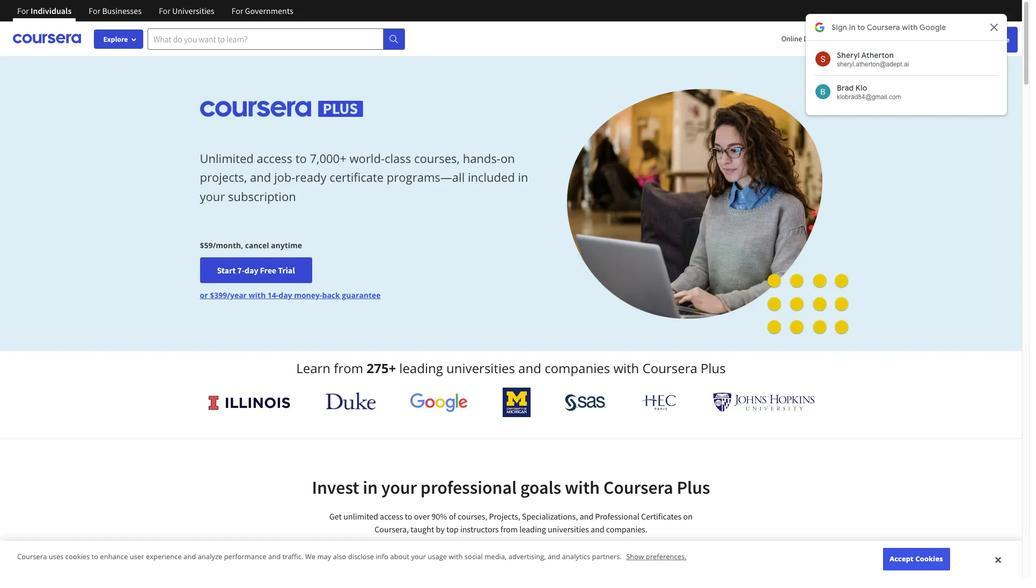 Task type: vqa. For each thing, say whether or not it's contained in the screenshot.
services
no



Task type: locate. For each thing, give the bounding box(es) containing it.
of
[[449, 512, 456, 522]]

1 vertical spatial universities
[[548, 525, 589, 535]]

anytime
[[271, 241, 302, 251]]

1 horizontal spatial from
[[501, 525, 518, 535]]

0 vertical spatial day
[[245, 265, 259, 276]]

from left 275+
[[334, 360, 363, 377]]

and
[[250, 169, 271, 185], [519, 360, 542, 377], [580, 512, 594, 522], [591, 525, 605, 535], [184, 553, 196, 562], [268, 553, 281, 562], [548, 553, 561, 562]]

on inside get unlimited access to over 90% of courses, projects, specializations, and professional certificates on coursera, taught by top instructors from leading universities and companies.
[[684, 512, 693, 522]]

start
[[217, 265, 236, 276]]

access
[[257, 150, 293, 167], [380, 512, 403, 522]]

specializations,
[[522, 512, 578, 522]]

0 vertical spatial from
[[334, 360, 363, 377]]

your right about
[[411, 553, 426, 562]]

by
[[436, 525, 445, 535]]

0 vertical spatial leading
[[400, 360, 443, 377]]

accept cookies button
[[883, 549, 951, 571]]

2 vertical spatial to
[[92, 553, 98, 562]]

275+
[[367, 360, 396, 377]]

courses, up 'programs—all'
[[414, 150, 460, 167]]

access up coursera,
[[380, 512, 403, 522]]

day down $59 /month, cancel anytime
[[245, 265, 259, 276]]

on up included
[[501, 150, 515, 167]]

preferences.
[[646, 553, 687, 562]]

free
[[996, 35, 1010, 45], [260, 265, 277, 276]]

for
[[17, 5, 29, 16], [89, 5, 101, 16], [159, 5, 171, 16], [232, 5, 243, 16]]

0 horizontal spatial day
[[245, 265, 259, 276]]

1 vertical spatial courses,
[[458, 512, 488, 522]]

your
[[874, 34, 888, 43], [200, 188, 225, 204], [382, 477, 417, 499], [411, 553, 426, 562]]

goals
[[521, 477, 562, 499]]

universities up university of michigan image
[[447, 360, 515, 377]]

log
[[936, 34, 948, 43]]

start 7-day free trial button
[[200, 258, 312, 284]]

leading
[[400, 360, 443, 377], [520, 525, 546, 535]]

0 vertical spatial on
[[501, 150, 515, 167]]

with
[[249, 291, 266, 301], [614, 360, 640, 377], [565, 477, 600, 499], [449, 553, 463, 562]]

from inside get unlimited access to over 90% of courses, projects, specializations, and professional certificates on coursera, taught by top instructors from leading universities and companies.
[[501, 525, 518, 535]]

for
[[985, 35, 994, 45]]

What do you want to learn? text field
[[148, 28, 384, 50]]

1 vertical spatial day
[[279, 291, 292, 301]]

unlimited access to 7,000+ world-class courses, hands-on projects, and job-ready certificate programs—all included in your subscription
[[200, 150, 529, 204]]

90%
[[432, 512, 447, 522]]

0 horizontal spatial in
[[363, 477, 378, 499]]

1 horizontal spatial leading
[[520, 525, 546, 535]]

access inside unlimited access to 7,000+ world-class courses, hands-on projects, and job-ready certificate programs—all included in your subscription
[[257, 150, 293, 167]]

leading down specializations, at the right bottom of page
[[520, 525, 546, 535]]

from down projects,
[[501, 525, 518, 535]]

1 vertical spatial in
[[363, 477, 378, 499]]

0 vertical spatial free
[[996, 35, 1010, 45]]

1 horizontal spatial universities
[[548, 525, 589, 535]]

disclose
[[348, 553, 374, 562]]

unlimited
[[200, 150, 254, 167]]

and left analyze
[[184, 553, 196, 562]]

1 horizontal spatial day
[[279, 291, 292, 301]]

1 vertical spatial leading
[[520, 525, 546, 535]]

programs—all
[[387, 169, 465, 185]]

day left money-
[[279, 291, 292, 301]]

0 vertical spatial coursera
[[643, 360, 698, 377]]

log in link
[[931, 32, 961, 45]]

access up the job-
[[257, 150, 293, 167]]

1 vertical spatial plus
[[677, 477, 711, 499]]

or
[[200, 291, 208, 301]]

day inside button
[[245, 265, 259, 276]]

join for free
[[969, 35, 1010, 45]]

your right find
[[874, 34, 888, 43]]

0 horizontal spatial access
[[257, 150, 293, 167]]

for for businesses
[[89, 5, 101, 16]]

0 horizontal spatial free
[[260, 265, 277, 276]]

4 for from the left
[[232, 5, 243, 16]]

projects,
[[200, 169, 247, 185]]

courses, up 'instructors'
[[458, 512, 488, 522]]

with left '14-'
[[249, 291, 266, 301]]

job-
[[274, 169, 295, 185]]

show preferences. link
[[627, 553, 687, 562]]

1 horizontal spatial access
[[380, 512, 403, 522]]

for left businesses
[[89, 5, 101, 16]]

access inside get unlimited access to over 90% of courses, projects, specializations, and professional certificates on coursera, taught by top instructors from leading universities and companies.
[[380, 512, 403, 522]]

0 vertical spatial universities
[[447, 360, 515, 377]]

subscription
[[228, 188, 296, 204]]

university of illinois at urbana-champaign image
[[208, 394, 291, 412]]

and left analytics
[[548, 553, 561, 562]]

from
[[334, 360, 363, 377], [501, 525, 518, 535]]

courses, inside unlimited access to 7,000+ world-class courses, hands-on projects, and job-ready certificate programs—all included in your subscription
[[414, 150, 460, 167]]

1 horizontal spatial free
[[996, 35, 1010, 45]]

1 horizontal spatial in
[[518, 169, 529, 185]]

log in
[[936, 34, 955, 43]]

with right goals
[[565, 477, 600, 499]]

taught
[[411, 525, 434, 535]]

day
[[245, 265, 259, 276], [279, 291, 292, 301]]

1 vertical spatial on
[[684, 512, 693, 522]]

0 horizontal spatial from
[[334, 360, 363, 377]]

coursera left uses
[[17, 553, 47, 562]]

1 for from the left
[[17, 5, 29, 16]]

university of michigan image
[[503, 388, 531, 418]]

/month,
[[213, 241, 243, 251]]

and up university of michigan image
[[519, 360, 542, 377]]

1 vertical spatial to
[[405, 512, 413, 522]]

to for also
[[92, 553, 98, 562]]

courses,
[[414, 150, 460, 167], [458, 512, 488, 522]]

0 vertical spatial access
[[257, 150, 293, 167]]

your down projects,
[[200, 188, 225, 204]]

universities
[[447, 360, 515, 377], [548, 525, 589, 535]]

0 vertical spatial courses,
[[414, 150, 460, 167]]

coursera up the professional on the right of page
[[604, 477, 674, 499]]

2 horizontal spatial to
[[405, 512, 413, 522]]

to inside get unlimited access to over 90% of courses, projects, specializations, and professional certificates on coursera, taught by top instructors from leading universities and companies.
[[405, 512, 413, 522]]

on
[[501, 150, 515, 167], [684, 512, 693, 522]]

join
[[969, 35, 983, 45]]

free right for on the top of page
[[996, 35, 1010, 45]]

free left trial
[[260, 265, 277, 276]]

for left 'governments'
[[232, 5, 243, 16]]

free inside join for free link
[[996, 35, 1010, 45]]

universities down specializations, at the right bottom of page
[[548, 525, 589, 535]]

/year
[[227, 291, 247, 301]]

in inside unlimited access to 7,000+ world-class courses, hands-on projects, and job-ready certificate programs—all included in your subscription
[[518, 169, 529, 185]]

0 vertical spatial to
[[296, 150, 307, 167]]

1 horizontal spatial to
[[296, 150, 307, 167]]

leading up google "image" in the left bottom of the page
[[400, 360, 443, 377]]

projects,
[[489, 512, 521, 522]]

world-
[[350, 150, 385, 167]]

2 for from the left
[[89, 5, 101, 16]]

show
[[627, 553, 644, 562]]

we
[[305, 553, 316, 562]]

1 vertical spatial access
[[380, 512, 403, 522]]

to up ready
[[296, 150, 307, 167]]

with right companies
[[614, 360, 640, 377]]

to inside unlimited access to 7,000+ world-class courses, hands-on projects, and job-ready certificate programs—all included in your subscription
[[296, 150, 307, 167]]

1 vertical spatial free
[[260, 265, 277, 276]]

0 horizontal spatial universities
[[447, 360, 515, 377]]

0 horizontal spatial on
[[501, 150, 515, 167]]

class
[[385, 150, 411, 167]]

0 vertical spatial in
[[518, 169, 529, 185]]

usage
[[428, 553, 447, 562]]

in up unlimited
[[363, 477, 378, 499]]

your inside unlimited access to 7,000+ world-class courses, hands-on projects, and job-ready certificate programs—all included in your subscription
[[200, 188, 225, 204]]

certificate
[[330, 169, 384, 185]]

None search field
[[148, 28, 405, 50]]

for left "individuals"
[[17, 5, 29, 16]]

free inside start 7-day free trial button
[[260, 265, 277, 276]]

on right certificates
[[684, 512, 693, 522]]

companies
[[545, 360, 611, 377]]

courses, inside get unlimited access to over 90% of courses, projects, specializations, and professional certificates on coursera, taught by top instructors from leading universities and companies.
[[458, 512, 488, 522]]

duke university image
[[326, 393, 376, 410]]

businesses
[[102, 5, 142, 16]]

back
[[322, 291, 340, 301]]

plus
[[701, 360, 726, 377], [677, 477, 711, 499]]

hec paris image
[[641, 392, 679, 414]]

online degrees
[[782, 34, 829, 43]]

cookies
[[65, 553, 90, 562]]

3 for from the left
[[159, 5, 171, 16]]

7-
[[237, 265, 245, 276]]

analytics
[[562, 553, 591, 562]]

money-
[[294, 291, 322, 301]]

performance
[[224, 553, 267, 562]]

for left universities
[[159, 5, 171, 16]]

in right included
[[518, 169, 529, 185]]

and up subscription
[[250, 169, 271, 185]]

over
[[414, 512, 430, 522]]

in
[[518, 169, 529, 185], [363, 477, 378, 499]]

2 vertical spatial coursera
[[17, 553, 47, 562]]

start 7-day free trial
[[217, 265, 295, 276]]

to right "cookies"
[[92, 553, 98, 562]]

0 horizontal spatial to
[[92, 553, 98, 562]]

to left 'over'
[[405, 512, 413, 522]]

coursera up hec paris "image"
[[643, 360, 698, 377]]

1 horizontal spatial on
[[684, 512, 693, 522]]

1 vertical spatial from
[[501, 525, 518, 535]]



Task type: describe. For each thing, give the bounding box(es) containing it.
partners.
[[592, 553, 622, 562]]

$59
[[200, 241, 213, 251]]

advertising,
[[509, 553, 546, 562]]

for governments
[[232, 5, 293, 16]]

experience
[[146, 553, 182, 562]]

unlimited
[[344, 512, 378, 522]]

explore button
[[94, 30, 143, 49]]

new
[[890, 34, 904, 43]]

coursera,
[[375, 525, 409, 535]]

1 vertical spatial coursera
[[604, 477, 674, 499]]

and left the traffic.
[[268, 553, 281, 562]]

7,000+
[[310, 150, 347, 167]]

companies.
[[607, 525, 648, 535]]

instructors
[[461, 525, 499, 535]]

info
[[376, 553, 389, 562]]

and down the professional on the right of page
[[591, 525, 605, 535]]

career
[[905, 34, 926, 43]]

invest in your professional goals with coursera plus
[[312, 477, 711, 499]]

about
[[390, 553, 410, 562]]

0 vertical spatial plus
[[701, 360, 726, 377]]

top
[[447, 525, 459, 535]]

for businesses
[[89, 5, 142, 16]]

johns hopkins university image
[[713, 393, 815, 413]]

cookies
[[916, 555, 944, 564]]

on inside unlimited access to 7,000+ world-class courses, hands-on projects, and job-ready certificate programs—all included in your subscription
[[501, 150, 515, 167]]

coursera image
[[13, 30, 81, 47]]

online degrees button
[[773, 27, 853, 50]]

join for free link
[[961, 27, 1018, 53]]

and left the professional on the right of page
[[580, 512, 594, 522]]

for for governments
[[232, 5, 243, 16]]

explore
[[103, 34, 128, 44]]

sas image
[[566, 394, 606, 412]]

coursera plus image
[[200, 101, 363, 117]]

accept cookies
[[890, 555, 944, 564]]

find your new career link
[[853, 32, 931, 46]]

14-
[[268, 291, 279, 301]]

google image
[[410, 393, 468, 413]]

for for individuals
[[17, 5, 29, 16]]

media,
[[485, 553, 507, 562]]

user
[[130, 553, 144, 562]]

for for universities
[[159, 5, 171, 16]]

learn
[[297, 360, 331, 377]]

guarantee
[[342, 291, 381, 301]]

traffic.
[[283, 553, 304, 562]]

professional
[[421, 477, 517, 499]]

for universities
[[159, 5, 214, 16]]

also
[[333, 553, 346, 562]]

universities inside get unlimited access to over 90% of courses, projects, specializations, and professional certificates on coursera, taught by top instructors from leading universities and companies.
[[548, 525, 589, 535]]

online
[[782, 34, 803, 43]]

your inside find your new career link
[[874, 34, 888, 43]]

your up 'over'
[[382, 477, 417, 499]]

get unlimited access to over 90% of courses, projects, specializations, and professional certificates on coursera, taught by top instructors from leading universities and companies.
[[330, 512, 693, 535]]

banner navigation
[[9, 0, 302, 30]]

invest
[[312, 477, 359, 499]]

find
[[858, 34, 872, 43]]

enhance
[[100, 553, 128, 562]]

or $399 /year with 14-day money-back guarantee
[[200, 291, 381, 301]]

with left social
[[449, 553, 463, 562]]

included
[[468, 169, 515, 185]]

degrees
[[804, 34, 829, 43]]

universities
[[172, 5, 214, 16]]

social
[[465, 553, 483, 562]]

hands-
[[463, 150, 501, 167]]

trial
[[278, 265, 295, 276]]

find your new career
[[858, 34, 926, 43]]

cancel
[[245, 241, 269, 251]]

uses
[[49, 553, 64, 562]]

$59 /month, cancel anytime
[[200, 241, 302, 251]]

ready
[[295, 169, 327, 185]]

0 horizontal spatial leading
[[400, 360, 443, 377]]

analyze
[[198, 553, 222, 562]]

certificates
[[642, 512, 682, 522]]

learn from 275+ leading universities and companies with coursera plus
[[297, 360, 726, 377]]

for individuals
[[17, 5, 72, 16]]

leading inside get unlimited access to over 90% of courses, projects, specializations, and professional certificates on coursera, taught by top instructors from leading universities and companies.
[[520, 525, 546, 535]]

accept
[[890, 555, 914, 564]]

individuals
[[31, 5, 72, 16]]

may
[[318, 553, 331, 562]]

governments
[[245, 5, 293, 16]]

$399
[[210, 291, 227, 301]]

professional
[[596, 512, 640, 522]]

get
[[330, 512, 342, 522]]

and inside unlimited access to 7,000+ world-class courses, hands-on projects, and job-ready certificate programs—all included in your subscription
[[250, 169, 271, 185]]

in
[[949, 34, 955, 43]]

to for coursera,
[[405, 512, 413, 522]]



